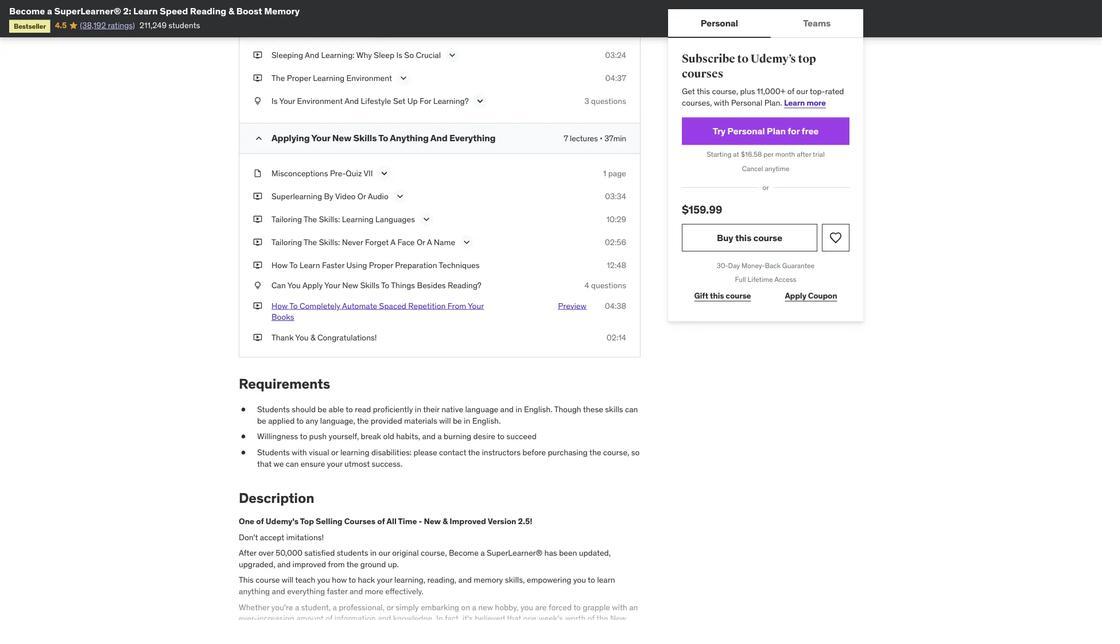 Task type: locate. For each thing, give the bounding box(es) containing it.
skills: for learning
[[319, 214, 340, 224]]

personal inside get this course, plus 11,000+ of our top-rated courses, with personal plan.
[[732, 97, 763, 108]]

this for get
[[697, 86, 711, 96]]

be down native
[[453, 416, 462, 426]]

1 vertical spatial can
[[286, 459, 299, 469]]

7
[[564, 133, 568, 143]]

1 vertical spatial skills:
[[319, 237, 340, 247]]

to left the udemy's
[[738, 52, 749, 66]]

this right the gift
[[710, 291, 725, 301]]

0 horizontal spatial and
[[305, 50, 319, 60]]

can you apply your new skills to things besides reading?
[[272, 280, 482, 291]]

show lecture description image up set
[[398, 72, 410, 84]]

1 page up 03:34 on the top
[[604, 168, 627, 178]]

& left boost
[[229, 5, 235, 17]]

1 horizontal spatial course
[[726, 291, 752, 301]]

1 up 03:24
[[604, 27, 607, 37]]

page for 03:24
[[609, 27, 627, 37]]

increasing
[[257, 613, 295, 620]]

11,000+
[[758, 86, 786, 96]]

your down faster on the top left of page
[[325, 280, 341, 291]]

12:48
[[607, 260, 627, 270]]

quiz for vi
[[346, 27, 362, 37]]

in
[[437, 613, 443, 620]]

and right 'anything'
[[431, 132, 448, 144]]

0 vertical spatial course,
[[713, 86, 739, 96]]

show lecture description image for superlearning by video or audio
[[394, 191, 406, 202]]

0 vertical spatial our
[[797, 86, 809, 96]]

you up one
[[521, 602, 534, 613]]

apply coupon
[[785, 291, 838, 301]]

questions up 04:38
[[592, 280, 627, 291]]

proficiently
[[373, 404, 413, 415]]

1 vertical spatial this
[[736, 232, 752, 243]]

small image
[[253, 133, 265, 144]]

2 misconceptions from the top
[[272, 168, 328, 178]]

1 horizontal spatial will
[[440, 416, 451, 426]]

can right we
[[286, 459, 299, 469]]

1 vertical spatial will
[[282, 575, 294, 585]]

the down sleeping
[[272, 73, 285, 83]]

show lecture description image
[[447, 49, 458, 61], [475, 95, 486, 107], [421, 214, 433, 225], [461, 237, 473, 248]]

or right visual
[[331, 447, 339, 458]]

preparation
[[395, 260, 437, 270]]

can right skills
[[626, 404, 638, 415]]

become up bestseller
[[9, 5, 45, 17]]

0 vertical spatial skills:
[[319, 214, 340, 224]]

questions right 3 in the right top of the page
[[592, 96, 627, 106]]

simply
[[396, 602, 419, 613]]

pre- up video
[[330, 168, 346, 178]]

hack
[[358, 575, 375, 585]]

1 vertical spatial students
[[337, 548, 369, 558]]

pre- up the learning:
[[330, 27, 346, 37]]

0 horizontal spatial will
[[282, 575, 294, 585]]

superlearner® inside one of udemy's top selling courses of all time - new & improved version 2.5! don't accept imitations! after over 50,000 satisfied students in our original course, become a superlearner® has been updated, upgraded, and improved from the ground up. this course will teach you how to hack your learning, reading, and memory skills, empowering you to learn anything and everything faster and more effectively. whether you're a student, a professional, or simply embarking on a new hobby, you are forced to grapple with an ever-increasing amount of information and knowledge. in fact, it's believed that one week's worth of the ne
[[487, 548, 543, 558]]

become down 'improved'
[[449, 548, 479, 558]]

2 vertical spatial with
[[613, 602, 628, 613]]

new inside one of udemy's top selling courses of all time - new & improved version 2.5! don't accept imitations! after over 50,000 satisfied students in our original course, become a superlearner® has been updated, upgraded, and improved from the ground up. this course will teach you how to hack your learning, reading, and memory skills, empowering you to learn anything and everything faster and more effectively. whether you're a student, a professional, or simply embarking on a new hobby, you are forced to grapple with an ever-increasing amount of information and knowledge. in fact, it's believed that one week's worth of the ne
[[424, 516, 441, 527]]

udemy's
[[266, 516, 299, 527]]

been
[[559, 548, 577, 558]]

students up we
[[257, 447, 290, 458]]

2 vertical spatial &
[[443, 516, 448, 527]]

1 tailoring from the top
[[272, 214, 302, 224]]

how
[[332, 575, 347, 585]]

to left learn
[[588, 575, 596, 585]]

2 horizontal spatial with
[[714, 97, 730, 108]]

become inside one of udemy's top selling courses of all time - new & improved version 2.5! don't accept imitations! after over 50,000 satisfied students in our original course, become a superlearner® has been updated, upgraded, and improved from the ground up. this course will teach you how to hack your learning, reading, and memory skills, empowering you to learn anything and everything faster and more effectively. whether you're a student, a professional, or simply embarking on a new hobby, you are forced to grapple with an ever-increasing amount of information and knowledge. in fact, it's believed that one week's worth of the ne
[[449, 548, 479, 558]]

course for gift this course
[[726, 291, 752, 301]]

our up learn more
[[797, 86, 809, 96]]

2 horizontal spatial be
[[453, 416, 462, 426]]

students for students should be able to read proficiently in their native language and in english. though these skills can be applied to any language, the provided materials will be in english.
[[257, 404, 290, 415]]

1 vertical spatial misconceptions
[[272, 168, 328, 178]]

and right language
[[501, 404, 514, 415]]

how up books
[[272, 301, 288, 311]]

1 questions from the top
[[592, 96, 627, 106]]

1 vertical spatial with
[[292, 447, 307, 458]]

students inside students should be able to read proficiently in their native language and in english. though these skills can be applied to any language, the provided materials will be in english.
[[257, 404, 290, 415]]

students
[[257, 404, 290, 415], [257, 447, 290, 458]]

& left 'improved'
[[443, 516, 448, 527]]

this
[[697, 86, 711, 96], [736, 232, 752, 243], [710, 291, 725, 301]]

0 horizontal spatial more
[[365, 586, 384, 597]]

apply inside button
[[785, 291, 807, 301]]

learn right plan.
[[785, 97, 805, 108]]

0 vertical spatial english.
[[524, 404, 553, 415]]

and up please at the left of page
[[423, 432, 436, 442]]

your down visual
[[327, 459, 343, 469]]

1 vertical spatial and
[[345, 96, 359, 106]]

are
[[536, 602, 547, 613]]

xsmall image
[[253, 26, 263, 38], [253, 49, 263, 61], [253, 72, 263, 84], [253, 214, 263, 225], [253, 237, 263, 248], [253, 260, 263, 271], [253, 300, 263, 312], [239, 431, 248, 442], [239, 447, 248, 458]]

0 vertical spatial your
[[327, 459, 343, 469]]

0 horizontal spatial or
[[331, 447, 339, 458]]

1 horizontal spatial or
[[387, 602, 394, 613]]

misconceptions for misconceptions pre-quiz vi
[[272, 27, 328, 37]]

2 vertical spatial learn
[[300, 260, 320, 270]]

students up from
[[337, 548, 369, 558]]

applied
[[268, 416, 295, 426]]

show lecture description image for sleeping and learning: why sleep is so crucial
[[447, 49, 458, 61]]

or left audio
[[358, 191, 366, 201]]

your
[[279, 96, 295, 106], [312, 132, 331, 144], [325, 280, 341, 291], [468, 301, 484, 311]]

1 horizontal spatial become
[[449, 548, 479, 558]]

worth
[[565, 613, 586, 620]]

and down professional,
[[378, 613, 391, 620]]

or left "simply" in the left bottom of the page
[[387, 602, 394, 613]]

2 questions from the top
[[592, 280, 627, 291]]

1 vertical spatial course
[[726, 291, 752, 301]]

0 horizontal spatial english.
[[473, 416, 501, 426]]

you're
[[272, 602, 293, 613]]

this for buy
[[736, 232, 752, 243]]

audio
[[368, 191, 389, 201]]

tailoring down superlearning
[[272, 214, 302, 224]]

a left face
[[391, 237, 396, 247]]

0 horizontal spatial course,
[[421, 548, 447, 558]]

1 horizontal spatial a
[[427, 237, 432, 247]]

or down anytime
[[763, 183, 769, 192]]

show lecture description image right "learning?" at the left
[[475, 95, 486, 107]]

pre- for vi
[[330, 27, 346, 37]]

environment
[[347, 73, 392, 83], [297, 96, 343, 106]]

1 vertical spatial english.
[[473, 416, 501, 426]]

2 tailoring from the top
[[272, 237, 302, 247]]

this inside gift this course link
[[710, 291, 725, 301]]

with
[[714, 97, 730, 108], [292, 447, 307, 458], [613, 602, 628, 613]]

0 horizontal spatial you
[[318, 575, 330, 585]]

1 vertical spatial quiz
[[346, 168, 362, 178]]

instructors
[[482, 447, 521, 458]]

in up ground
[[370, 548, 377, 558]]

show lecture description image for tailoring the skills: never forget a face or a name
[[461, 237, 473, 248]]

0 horizontal spatial that
[[257, 459, 272, 469]]

your down up.
[[377, 575, 393, 585]]

1 vertical spatial your
[[377, 575, 393, 585]]

students inside one of udemy's top selling courses of all time - new & improved version 2.5! don't accept imitations! after over 50,000 satisfied students in our original course, become a superlearner® has been updated, upgraded, and improved from the ground up. this course will teach you how to hack your learning, reading, and memory skills, empowering you to learn anything and everything faster and more effectively. whether you're a student, a professional, or simply embarking on a new hobby, you are forced to grapple with an ever-increasing amount of information and knowledge. in fact, it's believed that one week's worth of the ne
[[337, 548, 369, 558]]

improved
[[450, 516, 486, 527]]

personal down "plus"
[[732, 97, 763, 108]]

xsmall image for 04:38
[[253, 300, 263, 312]]

0 horizontal spatial with
[[292, 447, 307, 458]]

and down misconceptions pre-quiz vi
[[305, 50, 319, 60]]

1 pre- from the top
[[330, 27, 346, 37]]

37min
[[605, 133, 627, 143]]

never
[[342, 237, 363, 247]]

anything
[[390, 132, 429, 144]]

show lecture description image right languages
[[421, 214, 433, 225]]

access
[[775, 275, 797, 284]]

by
[[324, 191, 334, 201]]

xsmall image down small image
[[253, 168, 263, 179]]

in
[[415, 404, 422, 415], [516, 404, 522, 415], [464, 416, 471, 426], [370, 548, 377, 558]]

udemy's
[[751, 52, 797, 66]]

satisfied
[[305, 548, 335, 558]]

2 vertical spatial course,
[[421, 548, 447, 558]]

1 quiz from the top
[[346, 27, 362, 37]]

selling
[[316, 516, 343, 527]]

upgraded,
[[239, 559, 275, 570]]

page up 03:24
[[609, 27, 627, 37]]

show lecture description image for tailoring the skills: learning languages
[[421, 214, 433, 225]]

faster
[[327, 586, 348, 597]]

page up 03:34 on the top
[[609, 168, 627, 178]]

show lecture description image for the proper learning environment
[[398, 72, 410, 84]]

course
[[754, 232, 783, 243], [726, 291, 752, 301], [256, 575, 280, 585]]

apply up completely
[[303, 280, 323, 291]]

1 horizontal spatial and
[[345, 96, 359, 106]]

1 vertical spatial our
[[379, 548, 391, 558]]

1 horizontal spatial is
[[397, 50, 403, 60]]

2 vertical spatial this
[[710, 291, 725, 301]]

this inside buy this course button
[[736, 232, 752, 243]]

30-day money-back guarantee full lifetime access
[[717, 261, 815, 284]]

1 misconceptions from the top
[[272, 27, 328, 37]]

30-
[[717, 261, 729, 270]]

students
[[169, 20, 200, 30], [337, 548, 369, 558]]

1 vertical spatial superlearner®
[[487, 548, 543, 558]]

the down desire
[[468, 447, 480, 458]]

0 vertical spatial environment
[[347, 73, 392, 83]]

new
[[333, 132, 352, 144], [342, 280, 359, 291], [424, 516, 441, 527]]

the for tailoring the skills: never forget a face or a name
[[304, 237, 317, 247]]

you right thank
[[295, 332, 309, 343]]

superlearner® up (38,192
[[54, 5, 121, 17]]

quiz left the vi
[[346, 27, 362, 37]]

course, inside get this course, plus 11,000+ of our top-rated courses, with personal plan.
[[713, 86, 739, 96]]

this inside get this course, plus 11,000+ of our top-rated courses, with personal plan.
[[697, 86, 711, 96]]

1 1 page from the top
[[604, 27, 627, 37]]

page for 03:34
[[609, 168, 627, 178]]

before
[[523, 447, 546, 458]]

apply
[[303, 280, 323, 291], [785, 291, 807, 301]]

top-
[[810, 86, 826, 96]]

push
[[309, 432, 327, 442]]

a
[[47, 5, 52, 17], [438, 432, 442, 442], [481, 548, 485, 558], [295, 602, 299, 613], [333, 602, 337, 613], [472, 602, 477, 613]]

how inside how to completely automate spaced repetition from your books
[[272, 301, 288, 311]]

desire
[[474, 432, 496, 442]]

2 page from the top
[[609, 168, 627, 178]]

1 vertical spatial page
[[609, 168, 627, 178]]

1 horizontal spatial can
[[626, 404, 638, 415]]

can inside students with visual or learning disabilities: please contact the instructors before purchasing the course, so that we can ensure your utmost success.
[[286, 459, 299, 469]]

with right courses,
[[714, 97, 730, 108]]

0 vertical spatial students
[[169, 20, 200, 30]]

of down student,
[[326, 613, 333, 620]]

xsmall image for 02:56
[[253, 237, 263, 248]]

day
[[729, 261, 740, 270]]

0 vertical spatial page
[[609, 27, 627, 37]]

learning up never
[[342, 214, 374, 224]]

show lecture description image right audio
[[394, 191, 406, 202]]

0 vertical spatial 1 page
[[604, 27, 627, 37]]

skills up vii
[[354, 132, 377, 144]]

that left we
[[257, 459, 272, 469]]

2 quiz from the top
[[346, 168, 362, 178]]

1 vertical spatial 1
[[604, 168, 607, 178]]

xsmall image for 1 page
[[253, 26, 263, 38]]

new up misconceptions pre-quiz vii
[[333, 132, 352, 144]]

1 horizontal spatial learn
[[300, 260, 320, 270]]

1 students from the top
[[257, 404, 290, 415]]

•
[[600, 133, 603, 143]]

1 page up 03:24
[[604, 27, 627, 37]]

skills: down superlearning by video or audio
[[319, 214, 340, 224]]

english. left though on the bottom of page
[[524, 404, 553, 415]]

your right from
[[468, 301, 484, 311]]

is left so
[[397, 50, 403, 60]]

2 pre- from the top
[[330, 168, 346, 178]]

sleeping
[[272, 50, 303, 60]]

0 horizontal spatial your
[[327, 459, 343, 469]]

in up materials at the bottom left of page
[[415, 404, 422, 415]]

the
[[272, 73, 285, 83], [304, 214, 317, 224], [304, 237, 317, 247]]

apply coupon button
[[773, 285, 850, 308]]

0 vertical spatial that
[[257, 459, 272, 469]]

that
[[257, 459, 272, 469], [507, 613, 522, 620]]

1 a from the left
[[391, 237, 396, 247]]

1 vertical spatial you
[[295, 332, 309, 343]]

1 horizontal spatial be
[[318, 404, 327, 415]]

forget
[[365, 237, 389, 247]]

-
[[419, 516, 422, 527]]

quiz for vii
[[346, 168, 362, 178]]

skills down how to learn faster using proper preparation techniques
[[361, 280, 380, 291]]

this up courses,
[[697, 86, 711, 96]]

course inside button
[[754, 232, 783, 243]]

1 horizontal spatial your
[[377, 575, 393, 585]]

name
[[434, 237, 456, 247]]

personal inside the try personal plan for free link
[[728, 125, 765, 137]]

xsmall image for 04:37
[[253, 72, 263, 84]]

can inside students should be able to read proficiently in their native language and in english. though these skills can be applied to any language, the provided materials will be in english.
[[626, 404, 638, 415]]

0 vertical spatial students
[[257, 404, 290, 415]]

ground
[[361, 559, 386, 570]]

you for thank
[[295, 332, 309, 343]]

04:38
[[605, 301, 627, 311]]

1 page from the top
[[609, 27, 627, 37]]

students inside students with visual or learning disabilities: please contact the instructors before purchasing the course, so that we can ensure your utmost success.
[[257, 447, 290, 458]]

0 horizontal spatial become
[[9, 5, 45, 17]]

xsmall image for 10:29
[[253, 214, 263, 225]]

be left able on the left bottom of the page
[[318, 404, 327, 415]]

0 horizontal spatial a
[[391, 237, 396, 247]]

a left name at top
[[427, 237, 432, 247]]

to
[[738, 52, 749, 66], [346, 404, 353, 415], [297, 416, 304, 426], [300, 432, 307, 442], [498, 432, 505, 442], [349, 575, 356, 585], [588, 575, 596, 585], [574, 602, 581, 613]]

xsmall image for 03:24
[[253, 49, 263, 61]]

1 horizontal spatial more
[[807, 97, 826, 108]]

speed
[[160, 5, 188, 17]]

0 vertical spatial new
[[333, 132, 352, 144]]

new down using on the top left of page
[[342, 280, 359, 291]]

course up back
[[754, 232, 783, 243]]

course down the 'full'
[[726, 291, 752, 301]]

1 vertical spatial students
[[257, 447, 290, 458]]

our up up.
[[379, 548, 391, 558]]

0 vertical spatial show lecture description image
[[398, 72, 410, 84]]

1 vertical spatial personal
[[732, 97, 763, 108]]

your inside one of udemy's top selling courses of all time - new & improved version 2.5! don't accept imitations! after over 50,000 satisfied students in our original course, become a superlearner® has been updated, upgraded, and improved from the ground up. this course will teach you how to hack your learning, reading, and memory skills, empowering you to learn anything and everything faster and more effectively. whether you're a student, a professional, or simply embarking on a new hobby, you are forced to grapple with an ever-increasing amount of information and knowledge. in fact, it's believed that one week's worth of the ne
[[377, 575, 393, 585]]

will down native
[[440, 416, 451, 426]]

1 vertical spatial environment
[[297, 96, 343, 106]]

rated
[[826, 86, 845, 96]]

0 vertical spatial pre-
[[330, 27, 346, 37]]

an
[[630, 602, 638, 613]]

1 1 from the top
[[604, 27, 607, 37]]

0 horizontal spatial environment
[[297, 96, 343, 106]]

with inside get this course, plus 11,000+ of our top-rated courses, with personal plan.
[[714, 97, 730, 108]]

0 vertical spatial learn
[[133, 5, 158, 17]]

starting
[[707, 150, 732, 159]]

0 vertical spatial quiz
[[346, 27, 362, 37]]

course, left "plus"
[[713, 86, 739, 96]]

0 vertical spatial skills
[[354, 132, 377, 144]]

1 vertical spatial become
[[449, 548, 479, 558]]

environment up is your environment and lifestyle set up for learning?
[[347, 73, 392, 83]]

quiz
[[346, 27, 362, 37], [346, 168, 362, 178]]

english. down language
[[473, 416, 501, 426]]

1 how from the top
[[272, 260, 288, 270]]

and
[[501, 404, 514, 415], [423, 432, 436, 442], [277, 559, 291, 570], [459, 575, 472, 585], [272, 586, 285, 597], [350, 586, 363, 597], [378, 613, 391, 620]]

2 1 page from the top
[[604, 168, 627, 178]]

get this course, plus 11,000+ of our top-rated courses, with personal plan.
[[682, 86, 845, 108]]

has
[[545, 548, 558, 558]]

0 horizontal spatial our
[[379, 548, 391, 558]]

xsmall image left thank
[[253, 332, 263, 343]]

will inside one of udemy's top selling courses of all time - new & improved version 2.5! don't accept imitations! after over 50,000 satisfied students in our original course, become a superlearner® has been updated, upgraded, and improved from the ground up. this course will teach you how to hack your learning, reading, and memory skills, empowering you to learn anything and everything faster and more effectively. whether you're a student, a professional, or simply embarking on a new hobby, you are forced to grapple with an ever-increasing amount of information and knowledge. in fact, it's believed that one week's worth of the ne
[[282, 575, 294, 585]]

1 up 03:34 on the top
[[604, 168, 607, 178]]

1 vertical spatial 1 page
[[604, 168, 627, 178]]

environment down "the proper learning environment"
[[297, 96, 343, 106]]

proper up can you apply your new skills to things besides reading?
[[369, 260, 393, 270]]

2 horizontal spatial course
[[754, 232, 783, 243]]

0 horizontal spatial is
[[272, 96, 278, 106]]

0 vertical spatial can
[[626, 404, 638, 415]]

our inside one of udemy's top selling courses of all time - new & improved version 2.5! don't accept imitations! after over 50,000 satisfied students in our original course, become a superlearner® has been updated, upgraded, and improved from the ground up. this course will teach you how to hack your learning, reading, and memory skills, empowering you to learn anything and everything faster and more effectively. whether you're a student, a professional, or simply embarking on a new hobby, you are forced to grapple with an ever-increasing amount of information and knowledge. in fact, it's believed that one week's worth of the ne
[[379, 548, 391, 558]]

2 vertical spatial new
[[424, 516, 441, 527]]

willingness to push yourself, break old habits, and a burning desire to succeed
[[257, 432, 537, 442]]

2 1 from the top
[[604, 168, 607, 178]]

0 vertical spatial proper
[[287, 73, 311, 83]]

bestseller
[[14, 21, 46, 30]]

questions
[[592, 96, 627, 106], [592, 280, 627, 291]]

thank
[[272, 332, 294, 343]]

2 how from the top
[[272, 301, 288, 311]]

1 vertical spatial more
[[365, 586, 384, 597]]

information
[[335, 613, 376, 620]]

show lecture description image
[[398, 72, 410, 84], [379, 168, 390, 179], [394, 191, 406, 202]]

you right can on the left top of page
[[288, 280, 301, 291]]

tab list
[[669, 9, 864, 38]]

0 vertical spatial or
[[763, 183, 769, 192]]

techniques
[[439, 260, 480, 270]]

or inside students with visual or learning disabilities: please contact the instructors before purchasing the course, so that we can ensure your utmost success.
[[331, 447, 339, 458]]

1 skills: from the top
[[319, 214, 340, 224]]

0 vertical spatial misconceptions
[[272, 27, 328, 37]]

1 horizontal spatial proper
[[369, 260, 393, 270]]

0 vertical spatial will
[[440, 416, 451, 426]]

and inside students should be able to read proficiently in their native language and in english. though these skills can be applied to any language, the provided materials will be in english.
[[501, 404, 514, 415]]

will
[[440, 416, 451, 426], [282, 575, 294, 585]]

1 vertical spatial how
[[272, 301, 288, 311]]

more
[[807, 97, 826, 108], [365, 586, 384, 597]]

the down tailoring the skills: learning languages
[[304, 237, 317, 247]]

1 page for 03:24
[[604, 27, 627, 37]]

everything
[[287, 586, 325, 597]]

gift this course link
[[682, 285, 764, 308]]

xsmall image
[[253, 95, 263, 106], [253, 168, 263, 179], [253, 191, 263, 202], [253, 280, 263, 291], [253, 332, 263, 343], [239, 404, 248, 415]]

proper down sleeping
[[287, 73, 311, 83]]

how up can on the left top of page
[[272, 260, 288, 270]]

2 students from the top
[[257, 447, 290, 458]]

2 skills: from the top
[[319, 237, 340, 247]]

0 horizontal spatial be
[[257, 416, 266, 426]]

students for students with visual or learning disabilities: please contact the instructors before purchasing the course, so that we can ensure your utmost success.
[[257, 447, 290, 458]]

misconceptions up superlearning
[[272, 168, 328, 178]]

vii
[[364, 168, 373, 178]]

personal up $16.58 on the right top of page
[[728, 125, 765, 137]]

1 horizontal spatial &
[[311, 332, 316, 343]]

1 for 03:34
[[604, 168, 607, 178]]

student,
[[301, 602, 331, 613]]

congratulations!
[[318, 332, 377, 343]]

personal inside personal 'button'
[[701, 17, 739, 29]]

burning
[[444, 432, 472, 442]]

grapple
[[583, 602, 611, 613]]

one
[[524, 613, 537, 620]]

skills: left never
[[319, 237, 340, 247]]

course up the anything
[[256, 575, 280, 585]]

0 vertical spatial tailoring
[[272, 214, 302, 224]]

to up worth
[[574, 602, 581, 613]]

with left "an"
[[613, 602, 628, 613]]

0 horizontal spatial course
[[256, 575, 280, 585]]

show lecture description image right name at top
[[461, 237, 473, 248]]

0 horizontal spatial superlearner®
[[54, 5, 121, 17]]

superlearning
[[272, 191, 322, 201]]

it's
[[463, 613, 473, 620]]

gift
[[695, 291, 709, 301]]

course, left so
[[604, 447, 630, 458]]



Task type: vqa. For each thing, say whether or not it's contained in the screenshot.
the top "of"
no



Task type: describe. For each thing, give the bounding box(es) containing it.
after
[[797, 150, 812, 159]]

3 questions
[[585, 96, 627, 106]]

of right "one"
[[256, 516, 264, 527]]

2 vertical spatial and
[[431, 132, 448, 144]]

using
[[347, 260, 367, 270]]

the down grapple
[[597, 613, 609, 620]]

can for we
[[286, 459, 299, 469]]

xsmall image down the requirements
[[239, 404, 248, 415]]

week's
[[539, 613, 564, 620]]

learn more link
[[785, 97, 826, 108]]

these
[[583, 404, 604, 415]]

0 vertical spatial and
[[305, 50, 319, 60]]

learn more
[[785, 97, 826, 108]]

and down hack
[[350, 586, 363, 597]]

tab list containing personal
[[669, 9, 864, 38]]

xsmall image left can on the left top of page
[[253, 280, 263, 291]]

2 horizontal spatial or
[[763, 183, 769, 192]]

of inside get this course, plus 11,000+ of our top-rated courses, with personal plan.
[[788, 86, 795, 96]]

new
[[479, 602, 493, 613]]

1 for 03:24
[[604, 27, 607, 37]]

more inside one of udemy's top selling courses of all time - new & improved version 2.5! don't accept imitations! after over 50,000 satisfied students in our original course, become a superlearner® has been updated, upgraded, and improved from the ground up. this course will teach you how to hack your learning, reading, and memory skills, empowering you to learn anything and everything faster and more effectively. whether you're a student, a professional, or simply embarking on a new hobby, you are forced to grapple with an ever-increasing amount of information and knowledge. in fact, it's believed that one week's worth of the ne
[[365, 586, 384, 597]]

this
[[239, 575, 254, 585]]

students should be able to read proficiently in their native language and in english. though these skills can be applied to any language, the provided materials will be in english.
[[257, 404, 638, 426]]

anything
[[239, 586, 270, 597]]

original
[[392, 548, 419, 558]]

course inside one of udemy's top selling courses of all time - new & improved version 2.5! don't accept imitations! after over 50,000 satisfied students in our original course, become a superlearner® has been updated, upgraded, and improved from the ground up. this course will teach you how to hack your learning, reading, and memory skills, empowering you to learn anything and everything faster and more effectively. whether you're a student, a professional, or simply embarking on a new hobby, you are forced to grapple with an ever-increasing amount of information and knowledge. in fact, it's believed that one week's worth of the ne
[[256, 575, 280, 585]]

0 vertical spatial more
[[807, 97, 826, 108]]

language
[[466, 404, 499, 415]]

the inside students should be able to read proficiently in their native language and in english. though these skills can be applied to any language, the provided materials will be in english.
[[357, 416, 369, 426]]

10:29
[[607, 214, 627, 224]]

wishlist image
[[829, 231, 843, 245]]

or inside one of udemy's top selling courses of all time - new & improved version 2.5! don't accept imitations! after over 50,000 satisfied students in our original course, become a superlearner® has been updated, upgraded, and improved from the ground up. this course will teach you how to hack your learning, reading, and memory skills, empowering you to learn anything and everything faster and more effectively. whether you're a student, a professional, or simply embarking on a new hobby, you are forced to grapple with an ever-increasing amount of information and knowledge. in fact, it's believed that one week's worth of the ne
[[387, 602, 394, 613]]

pre- for vii
[[330, 168, 346, 178]]

to left 'anything'
[[379, 132, 388, 144]]

description
[[239, 490, 314, 507]]

that inside students with visual or learning disabilities: please contact the instructors before purchasing the course, so that we can ensure your utmost success.
[[257, 459, 272, 469]]

0 horizontal spatial learn
[[133, 5, 158, 17]]

ensure
[[301, 459, 325, 469]]

anytime
[[765, 164, 790, 173]]

0 horizontal spatial apply
[[303, 280, 323, 291]]

to inside subscribe to udemy's top courses
[[738, 52, 749, 66]]

& inside one of udemy's top selling courses of all time - new & improved version 2.5! don't accept imitations! after over 50,000 satisfied students in our original course, become a superlearner® has been updated, upgraded, and improved from the ground up. this course will teach you how to hack your learning, reading, and memory skills, empowering you to learn anything and everything faster and more effectively. whether you're a student, a professional, or simply embarking on a new hobby, you are forced to grapple with an ever-increasing amount of information and knowledge. in fact, it's believed that one week's worth of the ne
[[443, 516, 448, 527]]

1 horizontal spatial you
[[521, 602, 534, 613]]

set
[[393, 96, 406, 106]]

try personal plan for free
[[713, 125, 819, 137]]

their
[[423, 404, 440, 415]]

1 vertical spatial skills
[[361, 280, 380, 291]]

to left things
[[381, 280, 390, 291]]

coupon
[[809, 291, 838, 301]]

0 vertical spatial is
[[397, 50, 403, 60]]

0 vertical spatial the
[[272, 73, 285, 83]]

succeed
[[507, 432, 537, 442]]

1 horizontal spatial english.
[[524, 404, 553, 415]]

improved
[[293, 559, 326, 570]]

1 horizontal spatial or
[[417, 237, 426, 247]]

trial
[[813, 150, 825, 159]]

thank you & congratulations!
[[272, 332, 377, 343]]

1 vertical spatial &
[[311, 332, 316, 343]]

1 vertical spatial is
[[272, 96, 278, 106]]

and down 50,000
[[277, 559, 291, 570]]

your inside students with visual or learning disabilities: please contact the instructors before purchasing the course, so that we can ensure your utmost success.
[[327, 459, 343, 469]]

native
[[442, 404, 464, 415]]

embarking
[[421, 602, 459, 613]]

visual
[[309, 447, 329, 458]]

0 vertical spatial &
[[229, 5, 235, 17]]

to left faster on the top left of page
[[290, 260, 298, 270]]

how for how to completely automate spaced repetition from your books
[[272, 301, 288, 311]]

buy this course
[[717, 232, 783, 243]]

0 horizontal spatial students
[[169, 20, 200, 30]]

try personal plan for free link
[[682, 117, 850, 145]]

face
[[398, 237, 415, 247]]

show lecture description image for is your environment and lifestyle set up for learning?
[[475, 95, 486, 107]]

hobby,
[[495, 602, 519, 613]]

how to learn faster using proper preparation techniques
[[272, 260, 480, 270]]

in inside one of udemy's top selling courses of all time - new & improved version 2.5! don't accept imitations! after over 50,000 satisfied students in our original course, become a superlearner® has been updated, upgraded, and improved from the ground up. this course will teach you how to hack your learning, reading, and memory skills, empowering you to learn anything and everything faster and more effectively. whether you're a student, a professional, or simply embarking on a new hobby, you are forced to grapple with an ever-increasing amount of information and knowledge. in fact, it's believed that one week's worth of the ne
[[370, 548, 377, 558]]

0 horizontal spatial or
[[358, 191, 366, 201]]

0 vertical spatial superlearner®
[[54, 5, 121, 17]]

with inside students with visual or learning disabilities: please contact the instructors before purchasing the course, so that we can ensure your utmost success.
[[292, 447, 307, 458]]

50,000
[[276, 548, 303, 558]]

and right reading,
[[459, 575, 472, 585]]

xsmall image up small image
[[253, 95, 263, 106]]

with inside one of udemy's top selling courses of all time - new & improved version 2.5! don't accept imitations! after over 50,000 satisfied students in our original course, become a superlearner® has been updated, upgraded, and improved from the ground up. this course will teach you how to hack your learning, reading, and memory skills, empowering you to learn anything and everything faster and more effectively. whether you're a student, a professional, or simply embarking on a new hobby, you are forced to grapple with an ever-increasing amount of information and knowledge. in fact, it's believed that one week's worth of the ne
[[613, 602, 628, 613]]

questions for 4 questions
[[592, 280, 627, 291]]

one
[[239, 516, 255, 527]]

course, inside students with visual or learning disabilities: please contact the instructors before purchasing the course, so that we can ensure your utmost success.
[[604, 447, 630, 458]]

to up instructors
[[498, 432, 505, 442]]

professional,
[[339, 602, 385, 613]]

1 page for 03:34
[[604, 168, 627, 178]]

misconceptions for misconceptions pre-quiz vii
[[272, 168, 328, 178]]

this for gift
[[710, 291, 725, 301]]

to right able on the left bottom of the page
[[346, 404, 353, 415]]

1 vertical spatial proper
[[369, 260, 393, 270]]

2 horizontal spatial learn
[[785, 97, 805, 108]]

learning,
[[395, 575, 426, 585]]

2 horizontal spatial you
[[574, 575, 586, 585]]

don't
[[239, 532, 258, 542]]

your up applying
[[279, 96, 295, 106]]

and up you're
[[272, 586, 285, 597]]

video
[[335, 191, 356, 201]]

learning:
[[321, 50, 355, 60]]

utmost
[[345, 459, 370, 469]]

xsmall image left superlearning
[[253, 191, 263, 202]]

your inside how to completely automate spaced repetition from your books
[[468, 301, 484, 311]]

the for tailoring the skills: learning languages
[[304, 214, 317, 224]]

languages
[[376, 214, 415, 224]]

try
[[713, 125, 726, 137]]

tailoring for tailoring the skills: learning languages
[[272, 214, 302, 224]]

to left push at the left
[[300, 432, 307, 442]]

materials
[[404, 416, 438, 426]]

teams
[[804, 17, 831, 29]]

boost
[[237, 5, 262, 17]]

skills,
[[505, 575, 525, 585]]

the right purchasing
[[590, 447, 602, 458]]

0 vertical spatial learning
[[313, 73, 345, 83]]

tailoring for tailoring the skills: never forget a face or a name
[[272, 237, 302, 247]]

plus
[[741, 86, 756, 96]]

sleeping and learning: why sleep is so crucial
[[272, 50, 441, 60]]

old
[[383, 432, 395, 442]]

0 vertical spatial become
[[9, 5, 45, 17]]

to right the how
[[349, 575, 356, 585]]

to inside how to completely automate spaced repetition from your books
[[290, 301, 298, 311]]

will inside students should be able to read proficiently in their native language and in english. though these skills can be applied to any language, the provided materials will be in english.
[[440, 416, 451, 426]]

to down should
[[297, 416, 304, 426]]

money-
[[742, 261, 766, 270]]

2:
[[123, 5, 131, 17]]

course, inside one of udemy's top selling courses of all time - new & improved version 2.5! don't accept imitations! after over 50,000 satisfied students in our original course, become a superlearner® has been updated, upgraded, and improved from the ground up. this course will teach you how to hack your learning, reading, and memory skills, empowering you to learn anything and everything faster and more effectively. whether you're a student, a professional, or simply embarking on a new hobby, you are forced to grapple with an ever-increasing amount of information and knowledge. in fact, it's believed that one week's worth of the ne
[[421, 548, 447, 558]]

questions for 3 questions
[[592, 96, 627, 106]]

top
[[300, 516, 314, 527]]

for
[[420, 96, 432, 106]]

updated,
[[579, 548, 611, 558]]

for
[[788, 125, 800, 137]]

full
[[736, 275, 747, 284]]

we
[[274, 459, 284, 469]]

show lecture description image for misconceptions pre-quiz vii
[[379, 168, 390, 179]]

fact,
[[445, 613, 461, 620]]

able
[[329, 404, 344, 415]]

2 a from the left
[[427, 237, 432, 247]]

month
[[776, 150, 796, 159]]

superlearning by video or audio
[[272, 191, 389, 201]]

in up burning
[[464, 416, 471, 426]]

you for can
[[288, 280, 301, 291]]

your right applying
[[312, 132, 331, 144]]

course for buy this course
[[754, 232, 783, 243]]

learning
[[341, 447, 370, 458]]

how to completely automate spaced repetition from your books
[[272, 301, 484, 322]]

1 vertical spatial new
[[342, 280, 359, 291]]

all
[[387, 516, 397, 527]]

completely
[[300, 301, 341, 311]]

of down grapple
[[588, 613, 595, 620]]

(38,192
[[80, 20, 106, 30]]

04:37
[[606, 73, 627, 83]]

everything
[[450, 132, 496, 144]]

0 horizontal spatial proper
[[287, 73, 311, 83]]

reading
[[190, 5, 227, 17]]

the right from
[[347, 559, 359, 570]]

per
[[764, 150, 774, 159]]

skills: for never
[[319, 237, 340, 247]]

one of udemy's top selling courses of all time - new & improved version 2.5! don't accept imitations! after over 50,000 satisfied students in our original course, become a superlearner® has been updated, upgraded, and improved from the ground up. this course will teach you how to hack your learning, reading, and memory skills, empowering you to learn anything and everything faster and more effectively. whether you're a student, a professional, or simply embarking on a new hobby, you are forced to grapple with an ever-increasing amount of information and knowledge. in fact, it's believed that one week's worth of the ne
[[239, 516, 638, 620]]

please
[[414, 447, 437, 458]]

of left all
[[378, 516, 385, 527]]

why
[[357, 50, 372, 60]]

the proper learning environment
[[272, 73, 392, 83]]

applying
[[272, 132, 310, 144]]

knowledge.
[[393, 613, 435, 620]]

can for skills
[[626, 404, 638, 415]]

in up the succeed
[[516, 404, 522, 415]]

that inside one of udemy's top selling courses of all time - new & improved version 2.5! don't accept imitations! after over 50,000 satisfied students in our original course, become a superlearner® has been updated, upgraded, and improved from the ground up. this course will teach you how to hack your learning, reading, and memory skills, empowering you to learn anything and everything faster and more effectively. whether you're a student, a professional, or simply embarking on a new hobby, you are forced to grapple with an ever-increasing amount of information and knowledge. in fact, it's believed that one week's worth of the ne
[[507, 613, 522, 620]]

1 vertical spatial learning
[[342, 214, 374, 224]]

our inside get this course, plus 11,000+ of our top-rated courses, with personal plan.
[[797, 86, 809, 96]]

how for how to learn faster using proper preparation techniques
[[272, 260, 288, 270]]

buy
[[717, 232, 734, 243]]

from
[[328, 559, 345, 570]]

subscribe to udemy's top courses
[[682, 52, 817, 81]]



